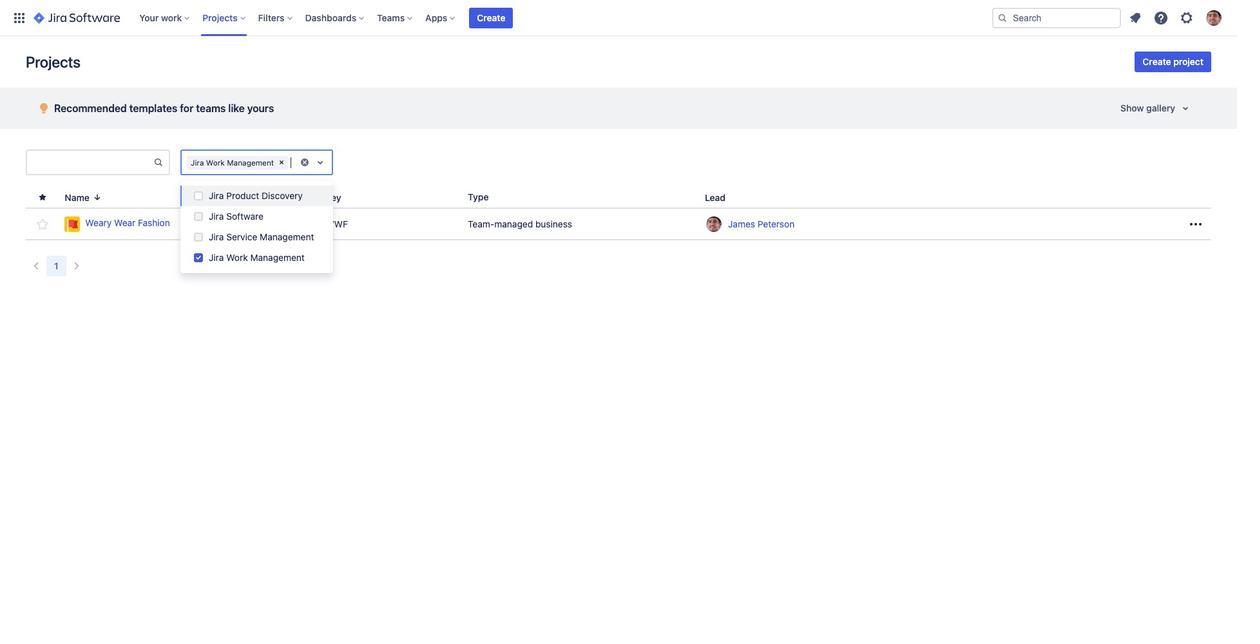 Task type: locate. For each thing, give the bounding box(es) containing it.
1 vertical spatial management
[[260, 231, 314, 242]]

1 horizontal spatial projects
[[203, 12, 238, 23]]

jira down weary wear fashion link
[[209, 252, 224, 263]]

service
[[226, 231, 257, 242]]

star weary wear fashion image
[[35, 216, 50, 232]]

jira work management down jira service management
[[209, 252, 305, 263]]

next image
[[69, 258, 84, 274]]

jira left software
[[209, 211, 224, 222]]

notifications image
[[1128, 10, 1144, 25]]

Search field
[[993, 7, 1122, 28]]

create right apps 'popup button'
[[477, 12, 506, 23]]

1 vertical spatial create
[[1143, 56, 1172, 67]]

projects
[[203, 12, 238, 23], [26, 53, 81, 71]]

0 horizontal spatial work
[[206, 158, 225, 167]]

projects inside dropdown button
[[203, 12, 238, 23]]

fashion
[[138, 217, 170, 228]]

management down discovery
[[260, 231, 314, 242]]

your work
[[139, 12, 182, 23]]

banner containing your work
[[0, 0, 1238, 36]]

apps
[[426, 12, 448, 23]]

jira service management
[[209, 231, 314, 242]]

banner
[[0, 0, 1238, 36]]

filters
[[258, 12, 285, 23]]

james peterson link
[[728, 218, 795, 230]]

None text field
[[27, 153, 153, 171]]

work
[[206, 158, 225, 167], [226, 252, 248, 263]]

lead
[[705, 192, 726, 203]]

for
[[180, 102, 194, 114]]

jira work management
[[191, 158, 274, 167], [209, 252, 305, 263]]

primary element
[[8, 0, 993, 36]]

1 vertical spatial projects
[[26, 53, 81, 71]]

jira software image
[[34, 10, 120, 25], [34, 10, 120, 25]]

name
[[65, 192, 90, 203]]

1
[[54, 260, 58, 271]]

jira left service
[[209, 231, 224, 242]]

work up jira product discovery
[[206, 158, 225, 167]]

0 vertical spatial projects
[[203, 12, 238, 23]]

2 vertical spatial management
[[250, 252, 305, 263]]

projects down "appswitcher icon"
[[26, 53, 81, 71]]

management
[[227, 158, 274, 167], [260, 231, 314, 242], [250, 252, 305, 263]]

1 horizontal spatial work
[[226, 252, 248, 263]]

project
[[1174, 56, 1204, 67]]

lead button
[[700, 190, 741, 205]]

weary wear fashion link
[[65, 216, 315, 232]]

create inside primary element
[[477, 12, 506, 23]]

settings image
[[1180, 10, 1195, 25]]

projects right work
[[203, 12, 238, 23]]

create
[[477, 12, 506, 23], [1143, 56, 1172, 67]]

key button
[[321, 190, 357, 205]]

filters button
[[254, 7, 298, 28]]

your work button
[[136, 7, 195, 28]]

software
[[226, 211, 264, 222]]

0 vertical spatial create
[[477, 12, 506, 23]]

jira work management up the product
[[191, 158, 274, 167]]

1 vertical spatial work
[[226, 252, 248, 263]]

appswitcher icon image
[[12, 10, 27, 25]]

clear image
[[277, 157, 287, 168]]

0 horizontal spatial create
[[477, 12, 506, 23]]

management down jira service management
[[250, 252, 305, 263]]

1 horizontal spatial create
[[1143, 56, 1172, 67]]

recommended
[[54, 102, 127, 114]]

discovery
[[262, 190, 303, 201]]

managed
[[495, 218, 533, 229]]

jira
[[191, 158, 204, 167], [209, 190, 224, 201], [209, 211, 224, 222], [209, 231, 224, 242], [209, 252, 224, 263]]

recommended templates for teams like yours
[[54, 102, 274, 114]]

management left clear image
[[227, 158, 274, 167]]

create left project
[[1143, 56, 1172, 67]]

open image
[[313, 155, 328, 170]]

james
[[728, 218, 756, 229]]

work down service
[[226, 252, 248, 263]]

jira product discovery
[[209, 190, 303, 201]]

product
[[226, 190, 259, 201]]



Task type: vqa. For each thing, say whether or not it's contained in the screenshot.
More icon
yes



Task type: describe. For each thing, give the bounding box(es) containing it.
jira left the product
[[209, 190, 224, 201]]

team-managed business
[[468, 218, 572, 229]]

templates
[[129, 102, 178, 114]]

yours
[[247, 102, 274, 114]]

0 vertical spatial work
[[206, 158, 225, 167]]

create project button
[[1135, 52, 1212, 72]]

0 vertical spatial jira work management
[[191, 158, 274, 167]]

wwf
[[326, 218, 348, 229]]

jira software
[[209, 211, 264, 222]]

your profile and settings image
[[1207, 10, 1222, 25]]

help image
[[1154, 10, 1169, 25]]

0 horizontal spatial projects
[[26, 53, 81, 71]]

like
[[228, 102, 245, 114]]

name button
[[60, 190, 108, 205]]

1 vertical spatial jira work management
[[209, 252, 305, 263]]

1 button
[[46, 256, 66, 277]]

wear
[[114, 217, 136, 228]]

weary wear fashion
[[85, 217, 170, 228]]

create project
[[1143, 56, 1204, 67]]

0 vertical spatial management
[[227, 158, 274, 167]]

search image
[[998, 13, 1008, 23]]

create for create
[[477, 12, 506, 23]]

weary
[[85, 217, 112, 228]]

show
[[1121, 102, 1144, 113]]

previous image
[[28, 258, 44, 274]]

key
[[326, 192, 341, 203]]

teams
[[196, 102, 226, 114]]

more image
[[1189, 216, 1204, 232]]

gallery
[[1147, 102, 1176, 113]]

teams button
[[373, 7, 418, 28]]

dashboards
[[305, 12, 357, 23]]

business
[[536, 218, 572, 229]]

work
[[161, 12, 182, 23]]

create for create project
[[1143, 56, 1172, 67]]

james peterson
[[728, 218, 795, 229]]

clear image
[[300, 157, 310, 168]]

team-
[[468, 218, 495, 229]]

show gallery button
[[1113, 98, 1202, 119]]

your
[[139, 12, 159, 23]]

jira down for
[[191, 158, 204, 167]]

apps button
[[422, 7, 460, 28]]

create button
[[469, 7, 513, 28]]

dashboards button
[[301, 7, 369, 28]]

peterson
[[758, 218, 795, 229]]

show gallery
[[1121, 102, 1176, 113]]

type
[[468, 191, 489, 202]]

teams
[[377, 12, 405, 23]]

projects button
[[199, 7, 251, 28]]



